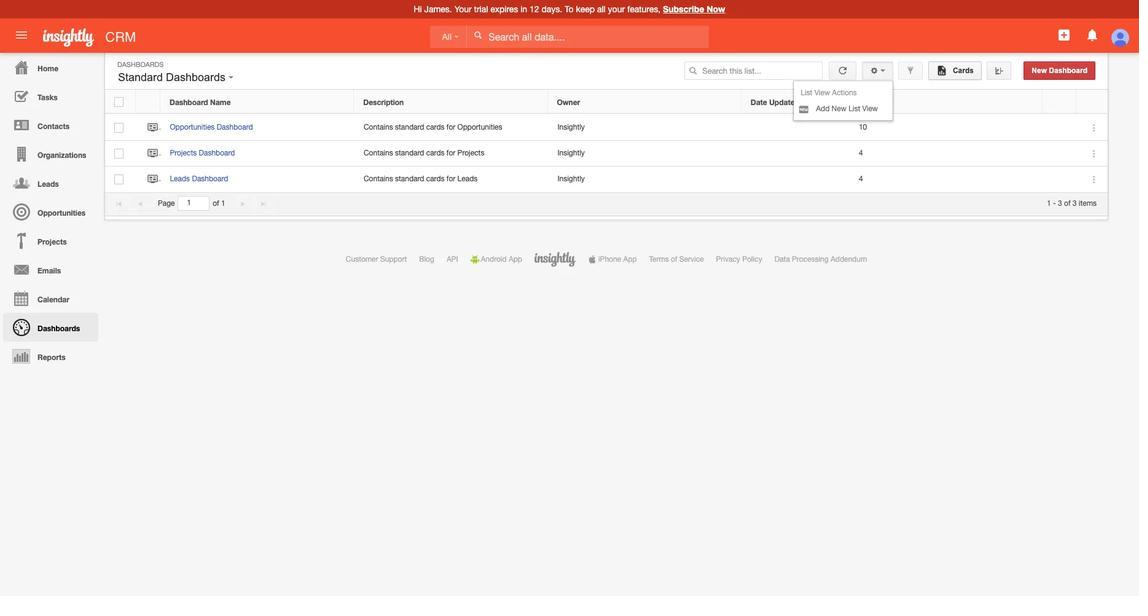 Task type: vqa. For each thing, say whether or not it's contained in the screenshot.


Task type: locate. For each thing, give the bounding box(es) containing it.
0 vertical spatial dashboards
[[117, 61, 164, 68]]

opportunities up projects link
[[38, 208, 86, 218]]

contacts
[[38, 122, 70, 131]]

contains standard cards for opportunities cell
[[354, 115, 548, 141]]

1 horizontal spatial list
[[849, 105, 861, 113]]

2 insightly cell from the top
[[548, 141, 742, 167]]

1 horizontal spatial column header
[[1077, 90, 1108, 114]]

projects
[[170, 149, 197, 158], [458, 149, 485, 158], [38, 237, 67, 247]]

contains standard cards for opportunities
[[364, 123, 503, 132]]

all
[[442, 32, 452, 42]]

dashboard down "name"
[[217, 123, 253, 132]]

2 horizontal spatial opportunities
[[458, 123, 503, 132]]

privacy policy link
[[717, 255, 763, 264]]

2 4 cell from the top
[[850, 167, 1044, 193]]

1 horizontal spatial view
[[863, 105, 879, 113]]

opportunities down dashboard name
[[170, 123, 215, 132]]

add
[[817, 105, 830, 113]]

1 horizontal spatial 3
[[1073, 199, 1078, 208]]

2 cards from the top
[[427, 149, 445, 158]]

3
[[1059, 199, 1063, 208], [1073, 199, 1078, 208]]

dashboards inside button
[[166, 71, 226, 84]]

1 horizontal spatial app
[[624, 255, 637, 264]]

3 standard from the top
[[395, 175, 425, 183]]

view up 10
[[863, 105, 879, 113]]

0 vertical spatial list
[[801, 89, 813, 97]]

1 insightly from the top
[[558, 123, 585, 132]]

1 vertical spatial insightly
[[558, 149, 585, 158]]

1 vertical spatial new
[[832, 105, 847, 113]]

contains up the contains standard cards for leads
[[364, 149, 393, 158]]

cards down contains standard cards for projects
[[427, 175, 445, 183]]

cell
[[742, 115, 850, 141], [1044, 115, 1078, 141], [742, 141, 850, 167], [1044, 141, 1078, 167], [742, 167, 850, 193], [1044, 167, 1078, 193]]

3 row from the top
[[105, 141, 1109, 167]]

of right -
[[1065, 199, 1071, 208]]

2 row from the top
[[105, 115, 1109, 141]]

contains standard cards for leads
[[364, 175, 478, 183]]

organizations link
[[3, 140, 98, 168]]

0 horizontal spatial view
[[815, 89, 831, 97]]

opportunities for opportunities dashboard
[[170, 123, 215, 132]]

cards
[[952, 66, 975, 75], [859, 98, 880, 107]]

dashboards up standard
[[117, 61, 164, 68]]

dashboards up dashboard name
[[166, 71, 226, 84]]

cards for projects
[[427, 149, 445, 158]]

2 vertical spatial dashboards
[[38, 324, 80, 333]]

0 vertical spatial cards
[[427, 123, 445, 132]]

2 insightly from the top
[[558, 149, 585, 158]]

2 4 from the top
[[860, 175, 864, 183]]

dashboard for opportunities dashboard
[[217, 123, 253, 132]]

0 horizontal spatial projects
[[38, 237, 67, 247]]

2 app from the left
[[624, 255, 637, 264]]

white image
[[474, 31, 483, 39]]

0 horizontal spatial app
[[509, 255, 523, 264]]

dashboard down notifications image
[[1050, 66, 1088, 75]]

1 left -
[[1048, 199, 1052, 208]]

3 left items
[[1073, 199, 1078, 208]]

0 vertical spatial new
[[1033, 66, 1048, 75]]

all
[[598, 4, 606, 14]]

projects up leads dashboard
[[170, 149, 197, 158]]

standard down contains standard cards for projects
[[395, 175, 425, 183]]

1 vertical spatial cards
[[427, 149, 445, 158]]

Search this list... text field
[[685, 61, 823, 80]]

0 horizontal spatial column header
[[136, 90, 160, 114]]

opportunities
[[170, 123, 215, 132], [458, 123, 503, 132], [38, 208, 86, 218]]

show list view filters image
[[907, 66, 916, 75]]

cards down contains standard cards for opportunities at left top
[[427, 149, 445, 158]]

1 horizontal spatial opportunities
[[170, 123, 215, 132]]

opportunities inside cell
[[458, 123, 503, 132]]

1 vertical spatial 4
[[860, 175, 864, 183]]

10
[[860, 123, 868, 132]]

expires
[[491, 4, 519, 14]]

dashboard name
[[170, 98, 231, 107]]

column header down standard
[[136, 90, 160, 114]]

leads up opportunities link
[[38, 180, 59, 189]]

2 contains from the top
[[364, 149, 393, 158]]

2 vertical spatial contains
[[364, 175, 393, 183]]

0 vertical spatial insightly
[[558, 123, 585, 132]]

column header
[[136, 90, 160, 114], [1077, 90, 1108, 114]]

dashboard down standard dashboards button
[[170, 98, 208, 107]]

iphone
[[599, 255, 622, 264]]

search image
[[689, 66, 698, 75]]

3 insightly from the top
[[558, 175, 585, 183]]

calendar link
[[3, 284, 98, 313]]

data
[[775, 255, 791, 264]]

app for iphone app
[[624, 255, 637, 264]]

projects inside navigation
[[38, 237, 67, 247]]

row group containing opportunities dashboard
[[105, 115, 1109, 193]]

row
[[105, 90, 1108, 114], [105, 115, 1109, 141], [105, 141, 1109, 167], [105, 167, 1109, 193]]

1 contains from the top
[[364, 123, 393, 132]]

4 for contains standard cards for projects
[[860, 149, 864, 158]]

for up contains standard cards for projects cell
[[447, 123, 456, 132]]

contains down description
[[364, 123, 393, 132]]

days.
[[542, 4, 563, 14]]

for
[[447, 123, 456, 132], [447, 149, 456, 158], [447, 175, 456, 183]]

0 vertical spatial 4
[[860, 149, 864, 158]]

leads inside navigation
[[38, 180, 59, 189]]

leads dashboard
[[170, 175, 228, 183]]

1 insightly cell from the top
[[548, 115, 742, 141]]

data processing addendum
[[775, 255, 868, 264]]

2 3 from the left
[[1073, 199, 1078, 208]]

leads inside cell
[[458, 175, 478, 183]]

projects dashboard link
[[170, 149, 241, 158]]

reports link
[[3, 342, 98, 371]]

navigation
[[0, 53, 98, 371]]

new right add
[[832, 105, 847, 113]]

insightly cell for contains standard cards for leads
[[548, 167, 742, 193]]

leads down contains standard cards for projects cell
[[458, 175, 478, 183]]

tasks link
[[3, 82, 98, 111]]

blog
[[419, 255, 435, 264]]

1 horizontal spatial projects
[[170, 149, 197, 158]]

insightly
[[558, 123, 585, 132], [558, 149, 585, 158], [558, 175, 585, 183]]

row group
[[105, 115, 1109, 193]]

1 row from the top
[[105, 90, 1108, 114]]

row containing leads dashboard
[[105, 167, 1109, 193]]

app right iphone
[[624, 255, 637, 264]]

2 vertical spatial cards
[[427, 175, 445, 183]]

row containing projects dashboard
[[105, 141, 1109, 167]]

dashboards up reports link
[[38, 324, 80, 333]]

for for opportunities
[[447, 123, 456, 132]]

new right show sidebar image
[[1033, 66, 1048, 75]]

view
[[815, 89, 831, 97], [863, 105, 879, 113]]

3 for from the top
[[447, 175, 456, 183]]

1 vertical spatial contains
[[364, 149, 393, 158]]

standard for contains standard cards for projects
[[395, 149, 425, 158]]

iphone app
[[599, 255, 637, 264]]

leads link
[[3, 168, 98, 197]]

terms
[[650, 255, 669, 264]]

opportunities inside navigation
[[38, 208, 86, 218]]

cards for leads
[[427, 175, 445, 183]]

standard up the contains standard cards for leads
[[395, 149, 425, 158]]

insightly cell for contains standard cards for opportunities
[[548, 115, 742, 141]]

0 vertical spatial view
[[815, 89, 831, 97]]

api
[[447, 255, 458, 264]]

for down contains standard cards for opportunities cell
[[447, 149, 456, 158]]

leads
[[170, 175, 190, 183], [458, 175, 478, 183], [38, 180, 59, 189]]

1
[[221, 199, 225, 208], [1048, 199, 1052, 208]]

3 contains from the top
[[364, 175, 393, 183]]

of right '1' field
[[213, 199, 219, 208]]

None checkbox
[[115, 149, 124, 159], [115, 175, 124, 185], [115, 149, 124, 159], [115, 175, 124, 185]]

cards up contains standard cards for projects
[[427, 123, 445, 132]]

new dashboard link
[[1025, 61, 1096, 80]]

1 horizontal spatial 1
[[1048, 199, 1052, 208]]

0 vertical spatial standard
[[395, 123, 425, 132]]

0 horizontal spatial leads
[[38, 180, 59, 189]]

1 app from the left
[[509, 255, 523, 264]]

terms of service
[[650, 255, 704, 264]]

column header down new dashboard
[[1077, 90, 1108, 114]]

3 right -
[[1059, 199, 1063, 208]]

2 column header from the left
[[1077, 90, 1108, 114]]

privacy
[[717, 255, 741, 264]]

contains down contains standard cards for projects
[[364, 175, 393, 183]]

contains for contains standard cards for projects
[[364, 149, 393, 158]]

1 - 3 of 3 items
[[1048, 199, 1098, 208]]

leads for leads dashboard
[[170, 175, 190, 183]]

2 horizontal spatial projects
[[458, 149, 485, 158]]

new
[[1033, 66, 1048, 75], [832, 105, 847, 113]]

2 for from the top
[[447, 149, 456, 158]]

navigation containing home
[[0, 53, 98, 371]]

emails
[[38, 266, 61, 275]]

app right the android
[[509, 255, 523, 264]]

3 insightly cell from the top
[[548, 167, 742, 193]]

2 horizontal spatial dashboards
[[166, 71, 226, 84]]

1 vertical spatial cards
[[859, 98, 880, 107]]

1 horizontal spatial cards
[[952, 66, 975, 75]]

3 cards from the top
[[427, 175, 445, 183]]

cards left show sidebar image
[[952, 66, 975, 75]]

standard
[[395, 123, 425, 132], [395, 149, 425, 158], [395, 175, 425, 183]]

1 vertical spatial standard
[[395, 149, 425, 158]]

standard
[[118, 71, 163, 84]]

opportunities up contains standard cards for projects cell
[[458, 123, 503, 132]]

None checkbox
[[114, 97, 124, 107], [115, 123, 124, 133], [114, 97, 124, 107], [115, 123, 124, 133]]

4
[[860, 149, 864, 158], [860, 175, 864, 183]]

dashboard up of 1
[[192, 175, 228, 183]]

cards link
[[929, 61, 983, 80]]

1 standard from the top
[[395, 123, 425, 132]]

2 vertical spatial for
[[447, 175, 456, 183]]

2 vertical spatial standard
[[395, 175, 425, 183]]

organizations
[[38, 151, 86, 160]]

1 cards from the top
[[427, 123, 445, 132]]

1 horizontal spatial dashboards
[[117, 61, 164, 68]]

of right terms
[[671, 255, 678, 264]]

1 horizontal spatial new
[[1033, 66, 1048, 75]]

cards up 10
[[859, 98, 880, 107]]

cards
[[427, 123, 445, 132], [427, 149, 445, 158], [427, 175, 445, 183]]

0 vertical spatial for
[[447, 123, 456, 132]]

1 4 cell from the top
[[850, 141, 1044, 167]]

add new list view link
[[795, 101, 893, 117]]

updated
[[770, 98, 800, 107]]

data processing addendum link
[[775, 255, 868, 264]]

view up add
[[815, 89, 831, 97]]

0 horizontal spatial opportunities
[[38, 208, 86, 218]]

calendar
[[38, 295, 69, 304]]

1 for from the top
[[447, 123, 456, 132]]

iphone app link
[[588, 255, 637, 264]]

1 horizontal spatial leads
[[170, 175, 190, 183]]

contains for contains standard cards for leads
[[364, 175, 393, 183]]

4 cell
[[850, 141, 1044, 167], [850, 167, 1044, 193]]

1 vertical spatial dashboards
[[166, 71, 226, 84]]

hi james. your trial expires in 12 days. to keep all your features, subscribe now
[[414, 4, 726, 14]]

name
[[210, 98, 231, 107]]

standard dashboards button
[[115, 68, 237, 87]]

1 vertical spatial for
[[447, 149, 456, 158]]

of
[[213, 199, 219, 208], [1065, 199, 1071, 208], [671, 255, 678, 264]]

1 vertical spatial view
[[863, 105, 879, 113]]

projects inside cell
[[458, 149, 485, 158]]

dashboard down opportunities dashboard link
[[199, 149, 235, 158]]

2 standard from the top
[[395, 149, 425, 158]]

contains for contains standard cards for opportunities
[[364, 123, 393, 132]]

notifications image
[[1086, 28, 1100, 42]]

projects up emails link
[[38, 237, 67, 247]]

dashboard
[[1050, 66, 1088, 75], [170, 98, 208, 107], [217, 123, 253, 132], [199, 149, 235, 158], [192, 175, 228, 183]]

dashboards
[[117, 61, 164, 68], [166, 71, 226, 84], [38, 324, 80, 333]]

1 4 from the top
[[860, 149, 864, 158]]

projects dashboard
[[170, 149, 235, 158]]

Search all data.... text field
[[467, 26, 710, 48]]

4 row from the top
[[105, 167, 1109, 193]]

2 horizontal spatial leads
[[458, 175, 478, 183]]

leads up the page at the top of the page
[[170, 175, 190, 183]]

insightly cell
[[548, 115, 742, 141], [548, 141, 742, 167], [548, 167, 742, 193]]

2 vertical spatial insightly
[[558, 175, 585, 183]]

projects for projects
[[38, 237, 67, 247]]

standard up contains standard cards for projects
[[395, 123, 425, 132]]

0 horizontal spatial dashboards
[[38, 324, 80, 333]]

1 column header from the left
[[136, 90, 160, 114]]

0 vertical spatial contains
[[364, 123, 393, 132]]

leads for leads
[[38, 180, 59, 189]]

0 horizontal spatial 3
[[1059, 199, 1063, 208]]

app for android app
[[509, 255, 523, 264]]

home link
[[3, 53, 98, 82]]

projects down contains standard cards for opportunities cell
[[458, 149, 485, 158]]

app
[[509, 255, 523, 264], [624, 255, 637, 264]]

4 cell for contains standard cards for projects
[[850, 141, 1044, 167]]

1 right '1' field
[[221, 199, 225, 208]]

in
[[521, 4, 528, 14]]

for down contains standard cards for projects cell
[[447, 175, 456, 183]]



Task type: describe. For each thing, give the bounding box(es) containing it.
0 horizontal spatial of
[[213, 199, 219, 208]]

dashboard for leads dashboard
[[192, 175, 228, 183]]

support
[[381, 255, 407, 264]]

1 horizontal spatial of
[[671, 255, 678, 264]]

4 cell for contains standard cards for leads
[[850, 167, 1044, 193]]

dashboards inside navigation
[[38, 324, 80, 333]]

tasks
[[38, 93, 58, 102]]

crm
[[105, 30, 136, 45]]

new dashboard
[[1033, 66, 1088, 75]]

home
[[38, 64, 58, 73]]

blog link
[[419, 255, 435, 264]]

items
[[1080, 199, 1098, 208]]

standard for contains standard cards for opportunities
[[395, 123, 425, 132]]

date
[[751, 98, 768, 107]]

dashboard for projects dashboard
[[199, 149, 235, 158]]

1 3 from the left
[[1059, 199, 1063, 208]]

row containing dashboard name
[[105, 90, 1108, 114]]

list view actions
[[801, 89, 858, 97]]

0 horizontal spatial list
[[801, 89, 813, 97]]

keep
[[576, 4, 595, 14]]

android app
[[481, 255, 523, 264]]

trial
[[474, 4, 488, 14]]

4 for contains standard cards for leads
[[860, 175, 864, 183]]

opportunities for opportunities
[[38, 208, 86, 218]]

subscribe now link
[[664, 4, 726, 14]]

projects link
[[3, 226, 98, 255]]

page
[[158, 199, 175, 208]]

android app link
[[471, 255, 523, 264]]

cog image
[[870, 66, 879, 75]]

date updated
[[751, 98, 800, 107]]

policy
[[743, 255, 763, 264]]

your
[[455, 4, 472, 14]]

-
[[1054, 199, 1057, 208]]

0 vertical spatial cards
[[952, 66, 975, 75]]

show sidebar image
[[996, 66, 1004, 75]]

dashboard for new dashboard
[[1050, 66, 1088, 75]]

1 vertical spatial list
[[849, 105, 861, 113]]

now
[[707, 4, 726, 14]]

to
[[565, 4, 574, 14]]

1 field
[[179, 197, 209, 210]]

actions
[[833, 89, 858, 97]]

customer support
[[346, 255, 407, 264]]

hi
[[414, 4, 422, 14]]

standard for contains standard cards for leads
[[395, 175, 425, 183]]

customer
[[346, 255, 378, 264]]

dashboards link
[[3, 313, 98, 342]]

contains standard cards for leads cell
[[354, 167, 548, 193]]

emails link
[[3, 255, 98, 284]]

projects for projects dashboard
[[170, 149, 197, 158]]

insightly for contains standard cards for opportunities
[[558, 123, 585, 132]]

reports
[[38, 353, 66, 362]]

terms of service link
[[650, 255, 704, 264]]

description
[[364, 98, 404, 107]]

api link
[[447, 255, 458, 264]]

12
[[530, 4, 540, 14]]

contacts link
[[3, 111, 98, 140]]

privacy policy
[[717, 255, 763, 264]]

0 horizontal spatial cards
[[859, 98, 880, 107]]

contains standard cards for projects cell
[[354, 141, 548, 167]]

leads dashboard link
[[170, 175, 234, 183]]

insightly for contains standard cards for projects
[[558, 149, 585, 158]]

customer support link
[[346, 255, 407, 264]]

insightly for contains standard cards for leads
[[558, 175, 585, 183]]

opportunities dashboard link
[[170, 123, 259, 132]]

cards for opportunities
[[427, 123, 445, 132]]

0 horizontal spatial 1
[[221, 199, 225, 208]]

contains standard cards for projects
[[364, 149, 485, 158]]

your
[[608, 4, 625, 14]]

10 cell
[[850, 115, 1044, 141]]

processing
[[793, 255, 829, 264]]

owner
[[557, 98, 581, 107]]

refresh list image
[[838, 66, 849, 75]]

for for projects
[[447, 149, 456, 158]]

opportunities link
[[3, 197, 98, 226]]

list view actions link
[[779, 85, 893, 101]]

subscribe
[[664, 4, 705, 14]]

features,
[[628, 4, 661, 14]]

opportunities dashboard
[[170, 123, 253, 132]]

service
[[680, 255, 704, 264]]

insightly cell for contains standard cards for projects
[[548, 141, 742, 167]]

android
[[481, 255, 507, 264]]

all link
[[430, 26, 467, 48]]

for for leads
[[447, 175, 456, 183]]

addendum
[[831, 255, 868, 264]]

0 horizontal spatial new
[[832, 105, 847, 113]]

add new list view
[[817, 105, 879, 113]]

2 horizontal spatial of
[[1065, 199, 1071, 208]]

standard dashboards
[[118, 71, 229, 84]]

row containing opportunities dashboard
[[105, 115, 1109, 141]]

of 1
[[213, 199, 225, 208]]

james.
[[425, 4, 452, 14]]



